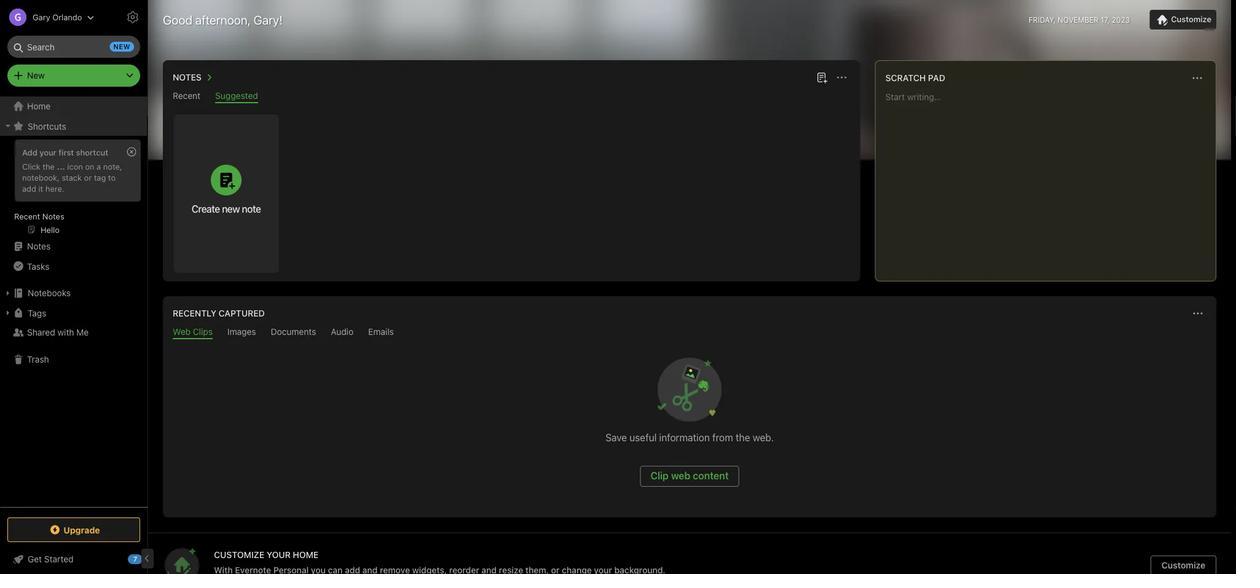 Task type: locate. For each thing, give the bounding box(es) containing it.
0 horizontal spatial the
[[43, 162, 55, 171]]

2 vertical spatial notes
[[27, 241, 51, 251]]

tab list
[[165, 91, 858, 103], [165, 327, 1214, 339]]

notes up recent tab
[[173, 72, 202, 82]]

click to collapse image
[[143, 551, 152, 566]]

1 horizontal spatial new
[[222, 203, 240, 215]]

tasks button
[[0, 256, 147, 276]]

More actions field
[[833, 69, 851, 86], [1189, 69, 1206, 87], [1189, 305, 1207, 322]]

recent down "notes" button
[[173, 91, 200, 101]]

suggested
[[215, 91, 258, 101]]

started
[[44, 554, 74, 564]]

1 vertical spatial notes
[[42, 211, 64, 221]]

suggested tab
[[215, 91, 258, 103]]

tag
[[94, 173, 106, 182]]

notes up tasks
[[27, 241, 51, 251]]

Start writing… text field
[[886, 92, 1215, 271]]

recently captured button
[[170, 306, 265, 321]]

trash link
[[0, 350, 147, 369]]

notes
[[173, 72, 202, 82], [42, 211, 64, 221], [27, 241, 51, 251]]

the
[[43, 162, 55, 171], [736, 432, 750, 444]]

home link
[[0, 97, 148, 116]]

Search text field
[[16, 36, 132, 58]]

create new note
[[192, 203, 261, 215]]

a
[[97, 162, 101, 171]]

notes button
[[170, 70, 216, 85]]

recent tab
[[173, 91, 200, 103]]

customize button
[[1150, 10, 1217, 30], [1151, 556, 1217, 574]]

0 vertical spatial tab list
[[165, 91, 858, 103]]

gary orlando
[[33, 13, 82, 22]]

tab list containing recent
[[165, 91, 858, 103]]

captured
[[219, 308, 265, 318]]

tree
[[0, 97, 148, 507]]

new left note
[[222, 203, 240, 215]]

customize
[[214, 550, 264, 560]]

clip
[[651, 470, 669, 482]]

1 vertical spatial tab list
[[165, 327, 1214, 339]]

2023
[[1112, 15, 1130, 24]]

1 horizontal spatial the
[[736, 432, 750, 444]]

web clips
[[173, 327, 213, 337]]

upgrade button
[[7, 518, 140, 542]]

scratch pad
[[886, 73, 945, 83]]

tree containing home
[[0, 97, 148, 507]]

home
[[27, 101, 51, 111]]

1 vertical spatial recent
[[14, 211, 40, 221]]

the left ...
[[43, 162, 55, 171]]

2 tab list from the top
[[165, 327, 1214, 339]]

save
[[606, 432, 627, 444]]

new
[[113, 43, 130, 51], [222, 203, 240, 215]]

1 vertical spatial the
[[736, 432, 750, 444]]

the right from
[[736, 432, 750, 444]]

friday, november 17, 2023
[[1029, 15, 1130, 24]]

recent
[[173, 91, 200, 101], [14, 211, 40, 221]]

more actions image
[[1190, 71, 1205, 85], [1191, 306, 1205, 321]]

1 vertical spatial more actions image
[[1191, 306, 1205, 321]]

new inside create new note button
[[222, 203, 240, 215]]

0 horizontal spatial new
[[113, 43, 130, 51]]

orlando
[[52, 13, 82, 22]]

gary!
[[254, 12, 283, 27]]

1 vertical spatial new
[[222, 203, 240, 215]]

documents tab
[[271, 327, 316, 339]]

recent down the add
[[14, 211, 40, 221]]

add
[[22, 148, 37, 157]]

0 horizontal spatial recent
[[14, 211, 40, 221]]

recent notes
[[14, 211, 64, 221]]

tab list containing web clips
[[165, 327, 1214, 339]]

group
[[0, 136, 147, 242]]

more actions image for scratch pad
[[1190, 71, 1205, 85]]

trash
[[27, 354, 49, 365]]

with
[[57, 327, 74, 337]]

add
[[22, 184, 36, 193]]

recently
[[173, 308, 216, 318]]

1 vertical spatial customize
[[1162, 560, 1206, 570]]

1 tab list from the top
[[165, 91, 858, 103]]

web
[[173, 327, 191, 337]]

or
[[84, 173, 92, 182]]

information
[[659, 432, 710, 444]]

november
[[1058, 15, 1099, 24]]

0 vertical spatial more actions image
[[1190, 71, 1205, 85]]

good
[[163, 12, 192, 27]]

stack
[[62, 173, 82, 182]]

afternoon,
[[195, 12, 251, 27]]

expand notebooks image
[[3, 288, 13, 298]]

save useful information from the web.
[[606, 432, 774, 444]]

notes inside group
[[42, 211, 64, 221]]

me
[[76, 327, 89, 337]]

pad
[[928, 73, 945, 83]]

new down settings icon
[[113, 43, 130, 51]]

0 vertical spatial new
[[113, 43, 130, 51]]

new
[[27, 70, 45, 81]]

0 vertical spatial recent
[[173, 91, 200, 101]]

web clips tab panel
[[163, 339, 1217, 518]]

0 vertical spatial notes
[[173, 72, 202, 82]]

notes down the here.
[[42, 211, 64, 221]]

1 horizontal spatial recent
[[173, 91, 200, 101]]

tab list for recently captured
[[165, 327, 1214, 339]]

content
[[693, 470, 729, 482]]

upgrade
[[63, 525, 100, 535]]

home
[[293, 550, 319, 560]]

customize
[[1171, 15, 1212, 24], [1162, 560, 1206, 570]]

more actions field for scratch pad
[[1189, 69, 1206, 87]]

more actions field for recently captured
[[1189, 305, 1207, 322]]

recent for recent notes
[[14, 211, 40, 221]]

settings image
[[125, 10, 140, 25]]

the inside web clips tab panel
[[736, 432, 750, 444]]

here.
[[45, 184, 64, 193]]

shortcuts
[[28, 121, 66, 131]]

recent inside group
[[14, 211, 40, 221]]

note,
[[103, 162, 122, 171]]

customize your home
[[214, 550, 319, 560]]

recent inside "tab list"
[[173, 91, 200, 101]]



Task type: vqa. For each thing, say whether or not it's contained in the screenshot.
bottom 'Security'
no



Task type: describe. For each thing, give the bounding box(es) containing it.
create
[[192, 203, 220, 215]]

group containing add your first shortcut
[[0, 136, 147, 242]]

add your first shortcut
[[22, 148, 108, 157]]

suggested tab panel
[[163, 103, 860, 282]]

web.
[[753, 432, 774, 444]]

it
[[38, 184, 43, 193]]

gary
[[33, 13, 50, 22]]

expand tags image
[[3, 308, 13, 318]]

notebooks link
[[0, 283, 147, 303]]

emails
[[368, 327, 394, 337]]

shortcuts button
[[0, 116, 147, 136]]

icon
[[67, 162, 83, 171]]

...
[[57, 162, 65, 171]]

shortcut
[[76, 148, 108, 157]]

first
[[59, 148, 74, 157]]

icon on a note, notebook, stack or tag to add it here.
[[22, 162, 122, 193]]

Help and Learning task checklist field
[[0, 550, 148, 569]]

tags
[[28, 308, 46, 318]]

click the ...
[[22, 162, 65, 171]]

clip web content button
[[640, 466, 739, 487]]

recently captured
[[173, 308, 265, 318]]

from
[[712, 432, 733, 444]]

friday,
[[1029, 15, 1056, 24]]

tasks
[[27, 261, 49, 271]]

clips
[[193, 327, 213, 337]]

get
[[28, 554, 42, 564]]

new inside new search box
[[113, 43, 130, 51]]

1 vertical spatial customize button
[[1151, 556, 1217, 574]]

tab list for notes
[[165, 91, 858, 103]]

your
[[267, 550, 291, 560]]

your
[[39, 148, 56, 157]]

notes inside button
[[173, 72, 202, 82]]

clip web content
[[651, 470, 729, 482]]

images
[[227, 327, 256, 337]]

web clips tab
[[173, 327, 213, 339]]

get started
[[28, 554, 74, 564]]

0 vertical spatial customize button
[[1150, 10, 1217, 30]]

0 vertical spatial customize
[[1171, 15, 1212, 24]]

good afternoon, gary!
[[163, 12, 283, 27]]

images tab
[[227, 327, 256, 339]]

more actions image
[[835, 70, 849, 85]]

more actions image for recently captured
[[1191, 306, 1205, 321]]

0 vertical spatial the
[[43, 162, 55, 171]]

to
[[108, 173, 116, 182]]

note
[[242, 203, 261, 215]]

useful
[[630, 432, 657, 444]]

scratch
[[886, 73, 926, 83]]

new button
[[7, 65, 140, 87]]

click
[[22, 162, 40, 171]]

notebooks
[[28, 288, 71, 298]]

documents
[[271, 327, 316, 337]]

audio tab
[[331, 327, 354, 339]]

scratch pad button
[[883, 71, 945, 85]]

7
[[133, 555, 137, 563]]

17,
[[1101, 15, 1110, 24]]

shared
[[27, 327, 55, 337]]

Account field
[[0, 5, 94, 30]]

tags button
[[0, 303, 147, 323]]

shared with me link
[[0, 323, 147, 342]]

notebook,
[[22, 173, 60, 182]]

new search field
[[16, 36, 134, 58]]

notes link
[[0, 237, 147, 256]]

audio
[[331, 327, 354, 337]]

emails tab
[[368, 327, 394, 339]]

shared with me
[[27, 327, 89, 337]]

recent for recent
[[173, 91, 200, 101]]

web
[[671, 470, 691, 482]]

on
[[85, 162, 94, 171]]

create new note button
[[173, 114, 279, 273]]



